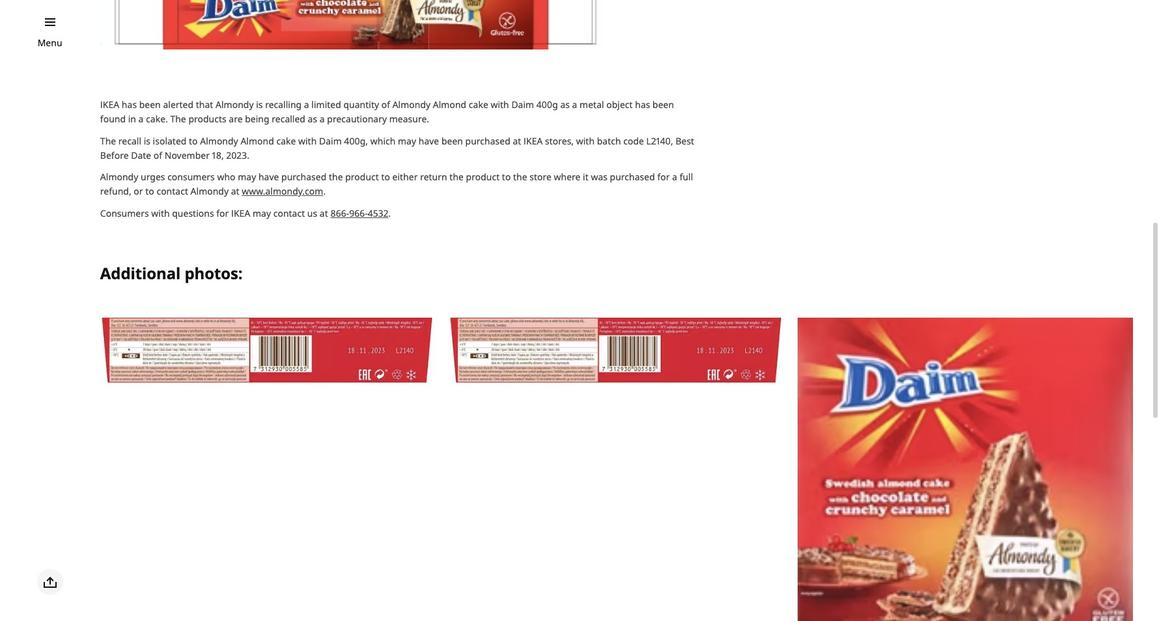Task type: describe. For each thing, give the bounding box(es) containing it.
400g,
[[344, 135, 368, 147]]

l2140,
[[647, 135, 673, 147]]

object
[[607, 98, 633, 110]]

almondy down who
[[191, 185, 229, 198]]

cake inside ikea has been alerted that almondy is recalling a limited quantity of almondy almond cake with daim 400g as a metal object has been found in a cake. the products are being recalled as a precautionary measure.
[[469, 98, 488, 110]]

a left metal
[[572, 98, 577, 110]]

that
[[196, 98, 213, 110]]

1 the from the left
[[329, 171, 343, 183]]

at inside almondy urges consumers who may have purchased the product to either return the product to the store where it was purchased for a full refund, or to contact almondy at
[[231, 185, 239, 198]]

is inside the recall is isolated to almondy almond cake with daim 400g, which may have been purchased at ikea stores, with batch code l2140, best before date of november 18, 2023.
[[144, 135, 150, 147]]

consumers
[[167, 171, 215, 183]]

stores,
[[545, 135, 574, 147]]

additional
[[100, 263, 181, 284]]

a inside almondy urges consumers who may have purchased the product to either return the product to the store where it was purchased for a full refund, or to contact almondy at
[[672, 171, 677, 183]]

2 the from the left
[[450, 171, 464, 183]]

full
[[680, 171, 693, 183]]

may inside the recall is isolated to almondy almond cake with daim 400g, which may have been purchased at ikea stores, with batch code l2140, best before date of november 18, 2023.
[[398, 135, 416, 147]]

1 vertical spatial .
[[389, 207, 391, 220]]

in
[[128, 112, 136, 125]]

daim inside ikea has been alerted that almondy is recalling a limited quantity of almondy almond cake with daim 400g as a metal object has been found in a cake. the products are being recalled as a precautionary measure.
[[512, 98, 534, 110]]

date
[[131, 149, 151, 161]]

2 vertical spatial ikea
[[231, 207, 250, 220]]

recall
[[118, 135, 141, 147]]

to left either
[[381, 171, 390, 183]]

2023.
[[226, 149, 249, 161]]

4532
[[368, 207, 389, 220]]

a down limited
[[320, 112, 325, 125]]

additional photos:
[[100, 263, 243, 284]]

menu
[[38, 36, 62, 49]]

almondy up refund,
[[100, 171, 138, 183]]

2 horizontal spatial purchased
[[610, 171, 655, 183]]

it
[[583, 171, 589, 183]]

almondy up the are
[[216, 98, 254, 110]]

precautionary
[[327, 112, 387, 125]]

1 vertical spatial for
[[216, 207, 229, 220]]

menu button
[[38, 36, 62, 50]]

best
[[676, 135, 694, 147]]

to right "or"
[[145, 185, 154, 198]]

where
[[554, 171, 581, 183]]

isolated
[[153, 135, 187, 147]]

2 vertical spatial may
[[253, 207, 271, 220]]

of inside ikea has been alerted that almondy is recalling a limited quantity of almondy almond cake with daim 400g as a metal object has been found in a cake. the products are being recalled as a precautionary measure.
[[382, 98, 390, 110]]

with inside ikea has been alerted that almondy is recalling a limited quantity of almondy almond cake with daim 400g as a metal object has been found in a cake. the products are being recalled as a precautionary measure.
[[491, 98, 509, 110]]

at inside the recall is isolated to almondy almond cake with daim 400g, which may have been purchased at ikea stores, with batch code l2140, best before date of november 18, 2023.
[[513, 135, 521, 147]]

consumers
[[100, 207, 149, 220]]

purchased inside the recall is isolated to almondy almond cake with daim 400g, which may have been purchased at ikea stores, with batch code l2140, best before date of november 18, 2023.
[[465, 135, 511, 147]]

www.almondy.com link
[[242, 185, 323, 198]]

2 vertical spatial at
[[320, 207, 328, 220]]

recalled
[[272, 112, 305, 125]]

batch
[[597, 135, 621, 147]]

almondy up measure.
[[393, 98, 431, 110]]

www.almondy.com .
[[242, 185, 326, 198]]

us
[[307, 207, 317, 220]]

november
[[165, 149, 210, 161]]

1 horizontal spatial as
[[560, 98, 570, 110]]

2 horizontal spatial been
[[653, 98, 674, 110]]

code
[[624, 135, 644, 147]]

before
[[100, 149, 129, 161]]

with left questions
[[151, 207, 170, 220]]

limited
[[312, 98, 341, 110]]

store
[[530, 171, 552, 183]]

have inside the recall is isolated to almondy almond cake with daim 400g, which may have been purchased at ikea stores, with batch code l2140, best before date of november 18, 2023.
[[419, 135, 439, 147]]

cake inside the recall is isolated to almondy almond cake with daim 400g, which may have been purchased at ikea stores, with batch code l2140, best before date of november 18, 2023.
[[276, 135, 296, 147]]

which
[[370, 135, 396, 147]]

ikea has been alerted that almondy is recalling a limited quantity of almondy almond cake with daim 400g as a metal object has been found in a cake. the products are being recalled as a precautionary measure.
[[100, 98, 674, 125]]

contact inside almondy urges consumers who may have purchased the product to either return the product to the store where it was purchased for a full refund, or to contact almondy at
[[157, 185, 188, 198]]



Task type: locate. For each thing, give the bounding box(es) containing it.
18,
[[212, 149, 224, 161]]

has
[[122, 98, 137, 110], [635, 98, 650, 110]]

almond
[[433, 98, 467, 110], [241, 135, 274, 147]]

0 horizontal spatial almond
[[241, 135, 274, 147]]

to left store
[[502, 171, 511, 183]]

to inside the recall is isolated to almondy almond cake with daim 400g, which may have been purchased at ikea stores, with batch code l2140, best before date of november 18, 2023.
[[189, 135, 198, 147]]

cake.
[[146, 112, 168, 125]]

1 horizontal spatial the
[[450, 171, 464, 183]]

a left limited
[[304, 98, 309, 110]]

purchased
[[465, 135, 511, 147], [281, 171, 327, 183], [610, 171, 655, 183]]

1 has from the left
[[122, 98, 137, 110]]

0 vertical spatial ikea
[[100, 98, 119, 110]]

been inside the recall is isolated to almondy almond cake with daim 400g, which may have been purchased at ikea stores, with batch code l2140, best before date of november 18, 2023.
[[442, 135, 463, 147]]

as down limited
[[308, 112, 317, 125]]

1 horizontal spatial daim
[[512, 98, 534, 110]]

0 vertical spatial the
[[170, 112, 186, 125]]

1 horizontal spatial of
[[382, 98, 390, 110]]

refund,
[[100, 185, 131, 198]]

been up return
[[442, 135, 463, 147]]

0 horizontal spatial have
[[259, 171, 279, 183]]

at left stores,
[[513, 135, 521, 147]]

was
[[591, 171, 608, 183]]

at
[[513, 135, 521, 147], [231, 185, 239, 198], [320, 207, 328, 220]]

have up www.almondy.com link
[[259, 171, 279, 183]]

almond inside ikea has been alerted that almondy is recalling a limited quantity of almondy almond cake with daim 400g as a metal object has been found in a cake. the products are being recalled as a precautionary measure.
[[433, 98, 467, 110]]

is up being
[[256, 98, 263, 110]]

contact down consumers
[[157, 185, 188, 198]]

the inside the recall is isolated to almondy almond cake with daim 400g, which may have been purchased at ikea stores, with batch code l2140, best before date of november 18, 2023.
[[100, 135, 116, 147]]

been up cake.
[[139, 98, 161, 110]]

may down measure.
[[398, 135, 416, 147]]

400g
[[537, 98, 558, 110]]

product right return
[[466, 171, 500, 183]]

0 horizontal spatial the
[[329, 171, 343, 183]]

1 horizontal spatial ikea
[[231, 207, 250, 220]]

almond inside the recall is isolated to almondy almond cake with daim 400g, which may have been purchased at ikea stores, with batch code l2140, best before date of november 18, 2023.
[[241, 135, 274, 147]]

0 vertical spatial almond
[[433, 98, 467, 110]]

0 vertical spatial may
[[398, 135, 416, 147]]

may down www.almondy.com link
[[253, 207, 271, 220]]

the recall is isolated to almondy almond cake with daim 400g, which may have been purchased at ikea stores, with batch code l2140, best before date of november 18, 2023.
[[100, 135, 694, 161]]

1 vertical spatial may
[[238, 171, 256, 183]]

1 horizontal spatial at
[[320, 207, 328, 220]]

the
[[329, 171, 343, 183], [450, 171, 464, 183], [513, 171, 527, 183]]

866-966-4532 link
[[331, 207, 389, 220]]

either
[[393, 171, 418, 183]]

1 vertical spatial at
[[231, 185, 239, 198]]

the up before
[[100, 135, 116, 147]]

the left store
[[513, 171, 527, 183]]

is
[[256, 98, 263, 110], [144, 135, 150, 147]]

for
[[658, 171, 670, 183], [216, 207, 229, 220]]

of right quantity
[[382, 98, 390, 110]]

been up l2140,
[[653, 98, 674, 110]]

photos:
[[185, 263, 243, 284]]

have down measure.
[[419, 135, 439, 147]]

may
[[398, 135, 416, 147], [238, 171, 256, 183], [253, 207, 271, 220]]

0 vertical spatial have
[[419, 135, 439, 147]]

to
[[189, 135, 198, 147], [381, 171, 390, 183], [502, 171, 511, 183], [145, 185, 154, 198]]

recalling
[[265, 98, 302, 110]]

1 horizontal spatial for
[[658, 171, 670, 183]]

daim inside the recall is isolated to almondy almond cake with daim 400g, which may have been purchased at ikea stores, with batch code l2140, best before date of november 18, 2023.
[[319, 135, 342, 147]]

0 vertical spatial for
[[658, 171, 670, 183]]

0 horizontal spatial is
[[144, 135, 150, 147]]

daim left the "400g"
[[512, 98, 534, 110]]

1 vertical spatial ikea
[[524, 135, 543, 147]]

2 horizontal spatial ikea
[[524, 135, 543, 147]]

0 horizontal spatial product
[[345, 171, 379, 183]]

1 vertical spatial have
[[259, 171, 279, 183]]

with left the "400g"
[[491, 98, 509, 110]]

0 vertical spatial at
[[513, 135, 521, 147]]

1 vertical spatial is
[[144, 135, 150, 147]]

0 vertical spatial as
[[560, 98, 570, 110]]

is up date
[[144, 135, 150, 147]]

almondy inside the recall is isolated to almondy almond cake with daim 400g, which may have been purchased at ikea stores, with batch code l2140, best before date of november 18, 2023.
[[200, 135, 238, 147]]

0 horizontal spatial contact
[[157, 185, 188, 198]]

3 the from the left
[[513, 171, 527, 183]]

with down recalled
[[298, 135, 317, 147]]

urges
[[141, 171, 165, 183]]

a left full
[[672, 171, 677, 183]]

has up in
[[122, 98, 137, 110]]

0 horizontal spatial purchased
[[281, 171, 327, 183]]

0 horizontal spatial has
[[122, 98, 137, 110]]

0 horizontal spatial cake
[[276, 135, 296, 147]]

as
[[560, 98, 570, 110], [308, 112, 317, 125]]

are
[[229, 112, 243, 125]]

metal
[[580, 98, 604, 110]]

0 vertical spatial of
[[382, 98, 390, 110]]

ikea
[[100, 98, 119, 110], [524, 135, 543, 147], [231, 207, 250, 220]]

1 horizontal spatial the
[[170, 112, 186, 125]]

contact down www.almondy.com .
[[273, 207, 305, 220]]

to up november
[[189, 135, 198, 147]]

1 horizontal spatial have
[[419, 135, 439, 147]]

with
[[491, 98, 509, 110], [298, 135, 317, 147], [576, 135, 595, 147], [151, 207, 170, 220]]

who
[[217, 171, 236, 183]]

for right questions
[[216, 207, 229, 220]]

0 horizontal spatial the
[[100, 135, 116, 147]]

for left full
[[658, 171, 670, 183]]

measure.
[[389, 112, 429, 125]]

with left batch
[[576, 135, 595, 147]]

the up 866-
[[329, 171, 343, 183]]

may right who
[[238, 171, 256, 183]]

1 horizontal spatial has
[[635, 98, 650, 110]]

alerted
[[163, 98, 194, 110]]

the right return
[[450, 171, 464, 183]]

0 horizontal spatial at
[[231, 185, 239, 198]]

0 horizontal spatial of
[[154, 149, 162, 161]]

1 horizontal spatial .
[[389, 207, 391, 220]]

being
[[245, 112, 269, 125]]

0 vertical spatial daim
[[512, 98, 534, 110]]

cake
[[469, 98, 488, 110], [276, 135, 296, 147]]

1 horizontal spatial is
[[256, 98, 263, 110]]

0 horizontal spatial daim
[[319, 135, 342, 147]]

products
[[189, 112, 226, 125]]

have inside almondy urges consumers who may have purchased the product to either return the product to the store where it was purchased for a full refund, or to contact almondy at
[[259, 171, 279, 183]]

for inside almondy urges consumers who may have purchased the product to either return the product to the store where it was purchased for a full refund, or to contact almondy at
[[658, 171, 670, 183]]

the down the alerted on the left top of the page
[[170, 112, 186, 125]]

return
[[420, 171, 447, 183]]

1 vertical spatial the
[[100, 135, 116, 147]]

0 vertical spatial is
[[256, 98, 263, 110]]

1 vertical spatial of
[[154, 149, 162, 161]]

of
[[382, 98, 390, 110], [154, 149, 162, 161]]

product
[[345, 171, 379, 183], [466, 171, 500, 183]]

0 vertical spatial cake
[[469, 98, 488, 110]]

ikea inside the recall is isolated to almondy almond cake with daim 400g, which may have been purchased at ikea stores, with batch code l2140, best before date of november 18, 2023.
[[524, 135, 543, 147]]

1 horizontal spatial been
[[442, 135, 463, 147]]

1 horizontal spatial purchased
[[465, 135, 511, 147]]

1 product from the left
[[345, 171, 379, 183]]

almondy up the 18,
[[200, 135, 238, 147]]

have
[[419, 135, 439, 147], [259, 171, 279, 183]]

or
[[134, 185, 143, 198]]

1 vertical spatial cake
[[276, 135, 296, 147]]

1 vertical spatial contact
[[273, 207, 305, 220]]

2 horizontal spatial at
[[513, 135, 521, 147]]

of inside the recall is isolated to almondy almond cake with daim 400g, which may have been purchased at ikea stores, with batch code l2140, best before date of november 18, 2023.
[[154, 149, 162, 161]]

.
[[323, 185, 326, 198], [389, 207, 391, 220]]

ikea down who
[[231, 207, 250, 220]]

ikea inside ikea has been alerted that almondy is recalling a limited quantity of almondy almond cake with daim 400g as a metal object has been found in a cake. the products are being recalled as a precautionary measure.
[[100, 98, 119, 110]]

quantity
[[344, 98, 379, 110]]

0 horizontal spatial been
[[139, 98, 161, 110]]

0 vertical spatial contact
[[157, 185, 188, 198]]

1 horizontal spatial product
[[466, 171, 500, 183]]

the inside ikea has been alerted that almondy is recalling a limited quantity of almondy almond cake with daim 400g as a metal object has been found in a cake. the products are being recalled as a precautionary measure.
[[170, 112, 186, 125]]

0 horizontal spatial .
[[323, 185, 326, 198]]

of right date
[[154, 149, 162, 161]]

www.almondy.com
[[242, 185, 323, 198]]

product up 866-966-4532 link
[[345, 171, 379, 183]]

1 horizontal spatial cake
[[469, 98, 488, 110]]

almondy
[[216, 98, 254, 110], [393, 98, 431, 110], [200, 135, 238, 147], [100, 171, 138, 183], [191, 185, 229, 198]]

0 horizontal spatial ikea
[[100, 98, 119, 110]]

consumers with questions for ikea may contact us at 866-966-4532 .
[[100, 207, 391, 220]]

a right in
[[138, 112, 144, 125]]

daim left 400g,
[[319, 135, 342, 147]]

2 has from the left
[[635, 98, 650, 110]]

1 horizontal spatial contact
[[273, 207, 305, 220]]

daim almondy almond cake packaging image
[[100, 0, 610, 49], [100, 318, 436, 383], [449, 318, 785, 383], [798, 318, 1133, 621]]

almondy urges consumers who may have purchased the product to either return the product to the store where it was purchased for a full refund, or to contact almondy at
[[100, 171, 693, 198]]

daim
[[512, 98, 534, 110], [319, 135, 342, 147]]

1 horizontal spatial almond
[[433, 98, 467, 110]]

found
[[100, 112, 126, 125]]

2 horizontal spatial the
[[513, 171, 527, 183]]

0 horizontal spatial as
[[308, 112, 317, 125]]

a
[[304, 98, 309, 110], [572, 98, 577, 110], [138, 112, 144, 125], [320, 112, 325, 125], [672, 171, 677, 183]]

at down who
[[231, 185, 239, 198]]

ikea up 'found'
[[100, 98, 119, 110]]

may inside almondy urges consumers who may have purchased the product to either return the product to the store where it was purchased for a full refund, or to contact almondy at
[[238, 171, 256, 183]]

has right object
[[635, 98, 650, 110]]

966-
[[349, 207, 368, 220]]

1 vertical spatial daim
[[319, 135, 342, 147]]

1 vertical spatial as
[[308, 112, 317, 125]]

866-
[[331, 207, 349, 220]]

0 horizontal spatial for
[[216, 207, 229, 220]]

questions
[[172, 207, 214, 220]]

contact
[[157, 185, 188, 198], [273, 207, 305, 220]]

1 vertical spatial almond
[[241, 135, 274, 147]]

the
[[170, 112, 186, 125], [100, 135, 116, 147]]

0 vertical spatial .
[[323, 185, 326, 198]]

2 product from the left
[[466, 171, 500, 183]]

been
[[139, 98, 161, 110], [653, 98, 674, 110], [442, 135, 463, 147]]

as right the "400g"
[[560, 98, 570, 110]]

is inside ikea has been alerted that almondy is recalling a limited quantity of almondy almond cake with daim 400g as a metal object has been found in a cake. the products are being recalled as a precautionary measure.
[[256, 98, 263, 110]]

at right us
[[320, 207, 328, 220]]

ikea left stores,
[[524, 135, 543, 147]]



Task type: vqa. For each thing, say whether or not it's contained in the screenshot.
Natural Wood
no



